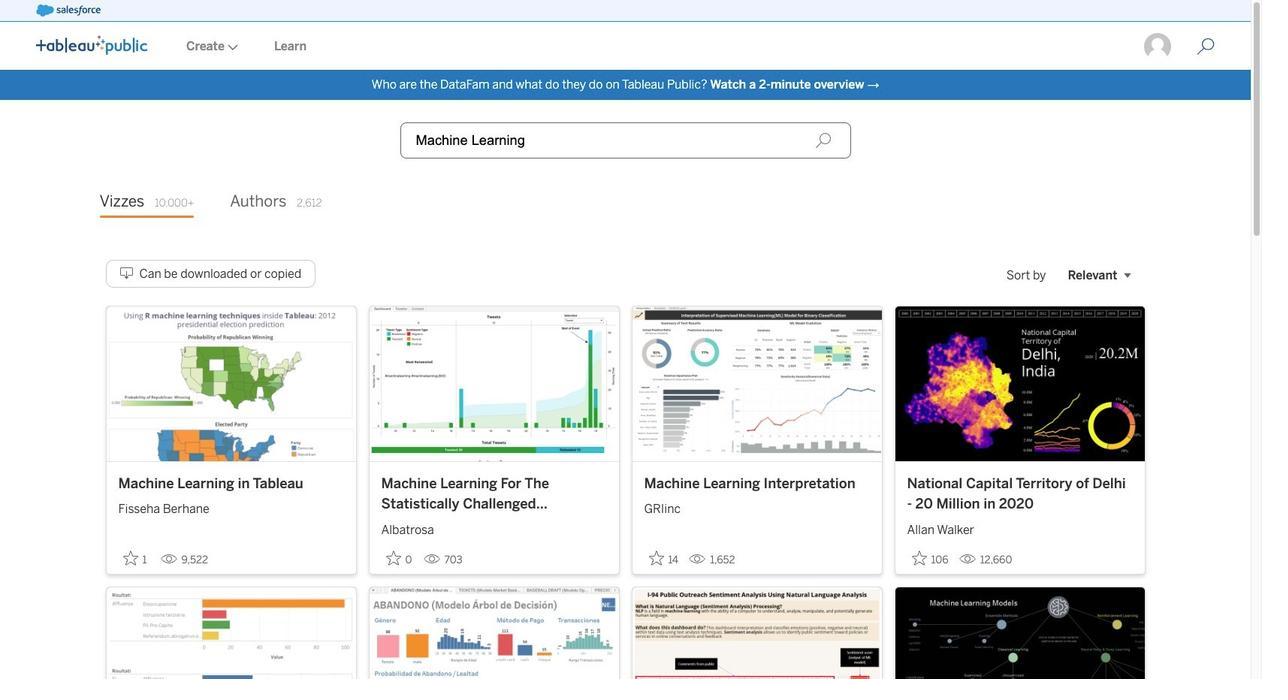 Task type: locate. For each thing, give the bounding box(es) containing it.
search image
[[815, 132, 832, 149]]

Add Favorite button
[[118, 546, 154, 571], [382, 546, 418, 571], [645, 546, 683, 571], [908, 546, 954, 571]]

add favorite image for 2nd add favorite button
[[386, 551, 401, 566]]

3 add favorite image from the left
[[649, 551, 664, 566]]

1 add favorite image from the left
[[123, 551, 138, 566]]

workbook thumbnail image
[[106, 307, 356, 461], [369, 307, 619, 461], [633, 307, 882, 461], [896, 307, 1145, 461], [106, 588, 356, 680], [369, 588, 619, 680], [633, 588, 882, 680], [896, 588, 1145, 680]]

0 horizontal spatial add favorite image
[[123, 551, 138, 566]]

add favorite image for 4th add favorite button from right
[[123, 551, 138, 566]]

salesforce logo image
[[36, 5, 101, 17]]

1 horizontal spatial add favorite image
[[386, 551, 401, 566]]

2 add favorite image from the left
[[386, 551, 401, 566]]

add favorite image
[[123, 551, 138, 566], [386, 551, 401, 566], [649, 551, 664, 566]]

2 horizontal spatial add favorite image
[[649, 551, 664, 566]]

3 add favorite button from the left
[[645, 546, 683, 571]]

logo image
[[36, 35, 147, 55]]



Task type: vqa. For each thing, say whether or not it's contained in the screenshot.
Add Favorite button
yes



Task type: describe. For each thing, give the bounding box(es) containing it.
tara.schultz image
[[1143, 32, 1174, 62]]

1 add favorite button from the left
[[118, 546, 154, 571]]

go to search image
[[1180, 38, 1234, 56]]

2 add favorite button from the left
[[382, 546, 418, 571]]

create image
[[225, 44, 238, 50]]

Search input field
[[400, 123, 851, 159]]

add favorite image
[[912, 551, 927, 566]]

add favorite image for 3rd add favorite button
[[649, 551, 664, 566]]

4 add favorite button from the left
[[908, 546, 954, 571]]



